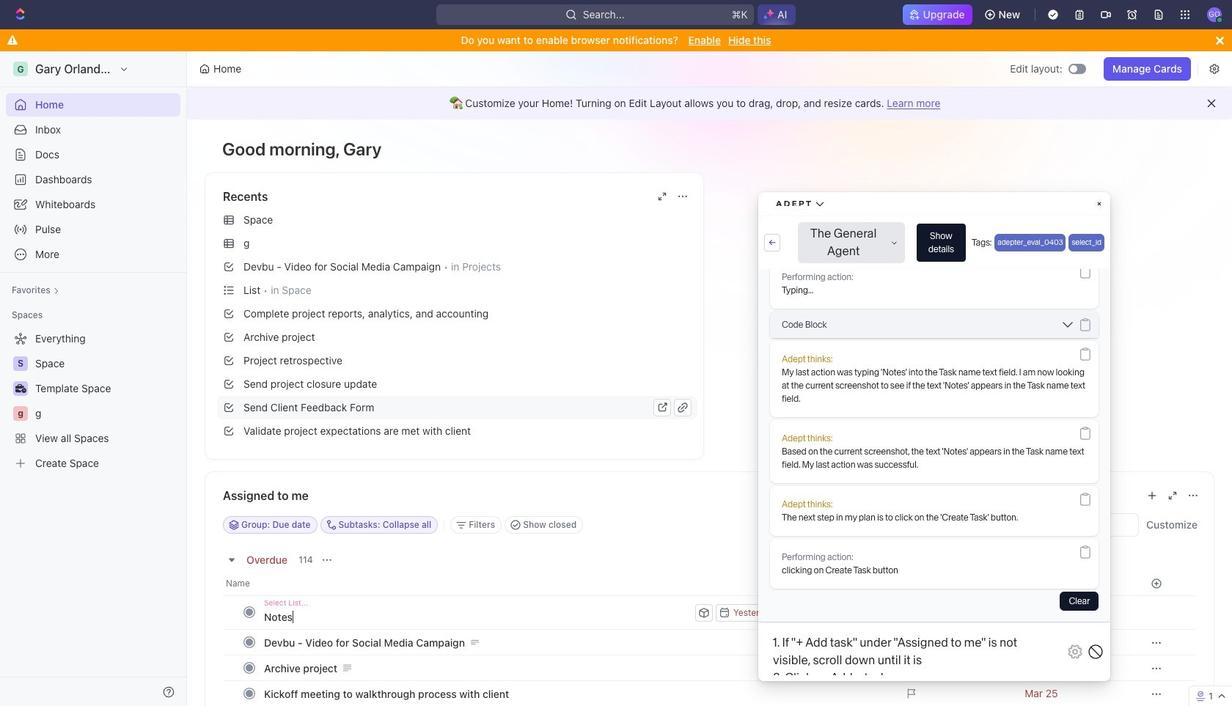 Task type: describe. For each thing, give the bounding box(es) containing it.
tree inside sidebar navigation
[[6, 327, 180, 475]]

gary orlando's workspace, , element
[[13, 62, 28, 76]]

space, , element
[[13, 357, 28, 371]]



Task type: locate. For each thing, give the bounding box(es) containing it.
alert
[[187, 87, 1233, 120]]

sidebar navigation
[[0, 51, 190, 707]]

tree
[[6, 327, 180, 475]]

Search tasks... text field
[[992, 514, 1139, 536]]

Task name or type '/' for commands text field
[[264, 605, 693, 629]]

business time image
[[15, 384, 26, 393]]

g, , element
[[13, 406, 28, 421]]



Task type: vqa. For each thing, say whether or not it's contained in the screenshot.
tree
yes



